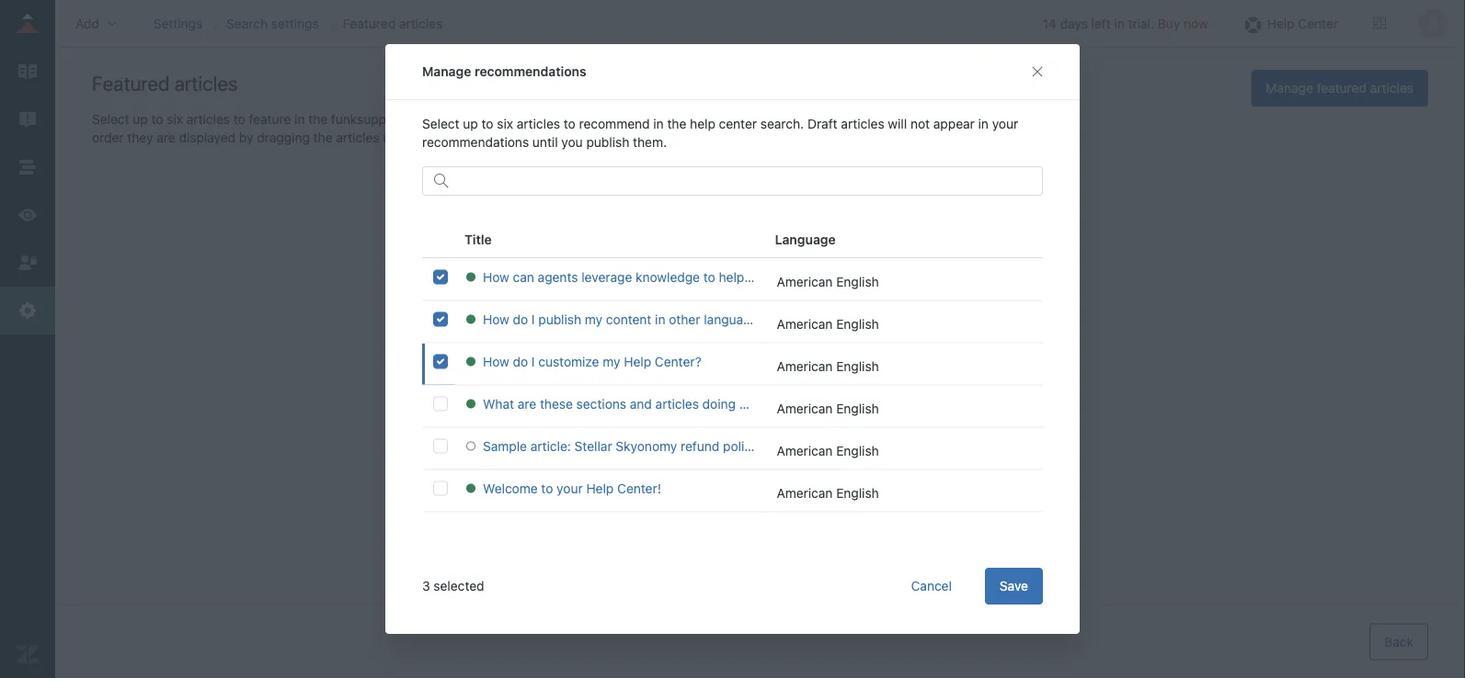 Task type: vqa. For each thing, say whether or not it's contained in the screenshot.
the '[Sample] Delivery Inquiries'
no



Task type: locate. For each thing, give the bounding box(es) containing it.
how for how can agents leverage knowledge to help customers?
[[483, 270, 509, 285]]

american english for how do i publish my content in other languages?
[[777, 316, 879, 332]]

center inside no featured articles yet when you add featured articles in help center search you will see them here.
[[766, 379, 804, 395]]

to right about
[[564, 116, 576, 132]]

select up order on the left of the page
[[92, 112, 129, 127]]

will
[[586, 112, 606, 127], [888, 116, 907, 132], [876, 379, 895, 395]]

center
[[1298, 16, 1338, 31]]

customers?
[[748, 270, 817, 285]]

center
[[436, 112, 474, 127], [719, 116, 757, 132], [766, 379, 804, 395]]

1 vertical spatial are
[[518, 396, 536, 412]]

settings image
[[16, 299, 40, 323]]

14 days left in trial. buy now
[[1043, 16, 1208, 31]]

by
[[239, 130, 253, 145]]

6 english from the top
[[836, 486, 879, 501]]

learn more about featured articles
[[457, 130, 662, 145]]

six inside the select up to six articles to feature in the funksupport help center search. end users will be able to see the featured articles when searching. you can change the order they are displayed by dragging the articles up or down.
[[167, 112, 183, 127]]

2 vertical spatial help
[[586, 481, 614, 496]]

0 horizontal spatial manage
[[422, 64, 471, 79]]

4 american english from the top
[[777, 401, 879, 416]]

to inside how can agents leverage knowledge to help customers? link
[[703, 270, 715, 285]]

help center
[[1267, 16, 1338, 31]]

1 vertical spatial featured
[[92, 71, 170, 95]]

5 american from the top
[[777, 443, 833, 459]]

1 vertical spatial my
[[603, 354, 620, 369]]

0 horizontal spatial six
[[167, 112, 183, 127]]

how can agents leverage knowledge to help customers?
[[483, 270, 817, 285]]

featured
[[1317, 80, 1367, 96], [719, 112, 769, 127], [565, 130, 615, 145], [699, 357, 761, 377], [623, 379, 672, 395]]

1 vertical spatial publish
[[538, 312, 581, 327]]

help right the able
[[690, 116, 715, 132]]

0 vertical spatial how
[[483, 270, 509, 285]]

featured up they
[[92, 71, 170, 95]]

skyonomy
[[616, 439, 677, 454]]

six left end
[[497, 116, 513, 132]]

will left 'them'
[[876, 379, 895, 395]]

title
[[465, 232, 492, 247]]

see left 'them'
[[898, 379, 919, 395]]

the
[[308, 112, 328, 127], [696, 112, 715, 127], [1017, 112, 1036, 127], [667, 116, 687, 132], [313, 130, 333, 145]]

manage articles image
[[16, 60, 40, 84]]

3 american english from the top
[[777, 359, 879, 374]]

manage inside button
[[1266, 80, 1313, 96]]

6 american english from the top
[[777, 486, 879, 501]]

the up the (opens in a new tab) image
[[667, 116, 687, 132]]

select inside select up to six articles to recommend in the help center search. draft articles will not appear in your recommendations until you publish them.
[[422, 116, 460, 132]]

english for welcome to your help center!
[[836, 486, 879, 501]]

5 american english from the top
[[777, 443, 879, 459]]

save button
[[985, 568, 1043, 605]]

0 vertical spatial featured articles
[[343, 16, 443, 31]]

1 vertical spatial manage
[[1266, 80, 1313, 96]]

featured right "settings"
[[343, 16, 396, 31]]

when
[[819, 112, 851, 127]]

0 horizontal spatial help
[[586, 481, 614, 496]]

cancel
[[911, 579, 952, 594]]

will for yet
[[876, 379, 895, 395]]

publish down "agents"
[[538, 312, 581, 327]]

them
[[923, 379, 953, 395]]

leverage
[[582, 270, 632, 285]]

center inside select up to six articles to recommend in the help center search. draft articles will not appear in your recommendations until you publish them.
[[719, 116, 757, 132]]

0 vertical spatial are
[[157, 130, 175, 145]]

your right appear
[[992, 116, 1018, 132]]

featured down center
[[1317, 80, 1367, 96]]

help up languages?
[[719, 270, 744, 285]]

do up how do i customize my help center?
[[513, 312, 528, 327]]

what
[[483, 396, 514, 412]]

buy
[[1158, 16, 1180, 31]]

article:
[[531, 439, 571, 454]]

1 vertical spatial i
[[532, 354, 535, 369]]

will inside no featured articles yet when you add featured articles in help center search you will see them here.
[[876, 379, 895, 395]]

will inside the select up to six articles to feature in the funksupport help center search. end users will be able to see the featured articles when searching. you can change the order they are displayed by dragging the articles up or down.
[[586, 112, 606, 127]]

american english for what are these sections and articles doing here?
[[777, 401, 879, 416]]

now
[[1184, 16, 1208, 31]]

1 horizontal spatial search.
[[761, 116, 804, 132]]

my left content
[[585, 312, 603, 327]]

search. left draft
[[761, 116, 804, 132]]

0 horizontal spatial can
[[513, 270, 534, 285]]

3
[[422, 579, 430, 594]]

1 horizontal spatial featured
[[343, 16, 396, 31]]

recommendations down end
[[422, 135, 529, 150]]

recommendations up end
[[475, 64, 586, 79]]

help left center
[[1267, 16, 1295, 31]]

1 horizontal spatial select
[[422, 116, 460, 132]]

agents
[[538, 270, 578, 285]]

publish
[[586, 135, 629, 150], [538, 312, 581, 327]]

recommend
[[579, 116, 650, 132]]

select inside the select up to six articles to feature in the funksupport help center search. end users will be able to see the featured articles when searching. you can change the order they are displayed by dragging the articles up or down.
[[92, 112, 129, 127]]

0 horizontal spatial featured articles
[[92, 71, 238, 95]]

1 i from the top
[[532, 312, 535, 327]]

1 horizontal spatial up
[[383, 130, 398, 145]]

4 english from the top
[[836, 401, 879, 416]]

1 vertical spatial do
[[513, 354, 528, 369]]

3 american from the top
[[777, 359, 833, 374]]

do
[[513, 312, 528, 327], [513, 354, 528, 369]]

manage recommendations
[[422, 64, 586, 79]]

in left other
[[655, 312, 665, 327]]

1 horizontal spatial center
[[719, 116, 757, 132]]

0 vertical spatial manage
[[422, 64, 471, 79]]

refund
[[681, 439, 720, 454]]

can left "agents"
[[513, 270, 534, 285]]

0 vertical spatial your
[[992, 116, 1018, 132]]

order
[[92, 130, 124, 145]]

can right you
[[945, 112, 966, 127]]

american english for how can agents leverage knowledge to help customers?
[[777, 274, 879, 289]]

will for six
[[888, 116, 907, 132]]

knowledge
[[636, 270, 700, 285]]

i
[[532, 312, 535, 327], [532, 354, 535, 369]]

center up learn
[[436, 112, 474, 127]]

0 vertical spatial i
[[532, 312, 535, 327]]

your inside welcome to your help center! link
[[557, 481, 583, 496]]

back
[[1385, 635, 1414, 650]]

0 horizontal spatial up
[[133, 112, 148, 127]]

1 american english from the top
[[777, 274, 879, 289]]

1 horizontal spatial featured articles
[[343, 16, 443, 31]]

featured inside button
[[1317, 80, 1367, 96]]

1 horizontal spatial manage
[[1266, 80, 1313, 96]]

search
[[226, 16, 268, 31]]

moderate content image
[[16, 108, 40, 132]]

six
[[167, 112, 183, 127], [497, 116, 513, 132]]

articles
[[399, 16, 443, 31], [174, 71, 238, 95], [1370, 80, 1414, 96], [187, 112, 230, 127], [772, 112, 816, 127], [517, 116, 560, 132], [841, 116, 885, 132], [336, 130, 379, 145], [618, 130, 662, 145], [766, 357, 819, 377], [676, 379, 719, 395], [656, 396, 699, 412]]

search. inside select up to six articles to recommend in the help center search. draft articles will not appear in your recommendations until you publish them.
[[761, 116, 804, 132]]

select up to six articles to feature in the funksupport help center search. end users will be able to see the featured articles when searching. you can change the order they are displayed by dragging the articles up or down.
[[92, 112, 1036, 145]]

2 horizontal spatial up
[[463, 116, 478, 132]]

help up or
[[407, 112, 432, 127]]

english for sample article: stellar skyonomy refund policies
[[836, 443, 879, 459]]

do for publish
[[513, 312, 528, 327]]

1 vertical spatial see
[[898, 379, 919, 395]]

will left not
[[888, 116, 907, 132]]

featured inside navigation
[[343, 16, 396, 31]]

in up doing
[[723, 379, 733, 395]]

2 american english from the top
[[777, 316, 879, 332]]

in up dragging
[[294, 112, 305, 127]]

american for sample article: stellar skyonomy refund policies
[[777, 443, 833, 459]]

zendesk products image
[[1373, 17, 1386, 30]]

american for welcome to your help center!
[[777, 486, 833, 501]]

selected
[[434, 579, 484, 594]]

left
[[1092, 16, 1111, 31]]

2 horizontal spatial center
[[766, 379, 804, 395]]

0 vertical spatial publish
[[586, 135, 629, 150]]

0 horizontal spatial center
[[436, 112, 474, 127]]

american for what are these sections and articles doing here?
[[777, 401, 833, 416]]

4 american from the top
[[777, 401, 833, 416]]

1 how from the top
[[483, 270, 509, 285]]

stellar
[[575, 439, 612, 454]]

1 american from the top
[[777, 274, 833, 289]]

navigation
[[150, 10, 446, 37]]

how inside how do i publish my content in other languages? link
[[483, 312, 509, 327]]

users
[[551, 112, 583, 127]]

3 how from the top
[[483, 354, 509, 369]]

center inside the select up to six articles to feature in the funksupport help center search. end users will be able to see the featured articles when searching. you can change the order they are displayed by dragging the articles up or down.
[[436, 112, 474, 127]]

up up they
[[133, 112, 148, 127]]

0 vertical spatial help
[[1267, 16, 1295, 31]]

about
[[527, 130, 561, 145]]

how inside how do i customize my help center? link
[[483, 354, 509, 369]]

manage
[[422, 64, 471, 79], [1266, 80, 1313, 96]]

search. up the more
[[477, 112, 521, 127]]

2 how from the top
[[483, 312, 509, 327]]

1 horizontal spatial your
[[992, 116, 1018, 132]]

1 vertical spatial how
[[483, 312, 509, 327]]

up left or
[[383, 130, 398, 145]]

featured
[[343, 16, 396, 31], [92, 71, 170, 95]]

0 horizontal spatial are
[[157, 130, 175, 145]]

are right what
[[518, 396, 536, 412]]

center up 'here?'
[[766, 379, 804, 395]]

0 horizontal spatial your
[[557, 481, 583, 496]]

0 vertical spatial featured
[[343, 16, 396, 31]]

featured left draft
[[719, 112, 769, 127]]

to right knowledge
[[703, 270, 715, 285]]

help left center?
[[624, 354, 651, 369]]

0 horizontal spatial select
[[92, 112, 129, 127]]

american for how do i customize my help center?
[[777, 359, 833, 374]]

1 do from the top
[[513, 312, 528, 327]]

6 american from the top
[[777, 486, 833, 501]]

5 english from the top
[[836, 443, 879, 459]]

do up what
[[513, 354, 528, 369]]

to left end
[[482, 116, 494, 132]]

to
[[151, 112, 163, 127], [233, 112, 245, 127], [656, 112, 668, 127], [482, 116, 494, 132], [564, 116, 576, 132], [703, 270, 715, 285], [541, 481, 553, 496]]

i for customize
[[532, 354, 535, 369]]

these
[[540, 396, 573, 412]]

0 vertical spatial do
[[513, 312, 528, 327]]

2 american from the top
[[777, 316, 833, 332]]

how for how do i customize my help center?
[[483, 354, 509, 369]]

1 horizontal spatial six
[[497, 116, 513, 132]]

help inside select up to six articles to recommend in the help center search. draft articles will not appear in your recommendations until you publish them.
[[690, 116, 715, 132]]

see
[[671, 112, 693, 127], [898, 379, 919, 395]]

select
[[92, 112, 129, 127], [422, 116, 460, 132]]

0 vertical spatial my
[[585, 312, 603, 327]]

help
[[407, 112, 432, 127], [690, 116, 715, 132], [719, 270, 744, 285], [737, 379, 762, 395]]

up right "down."
[[463, 116, 478, 132]]

welcome to your help center!
[[483, 481, 661, 496]]

and
[[630, 396, 652, 412]]

are right they
[[157, 130, 175, 145]]

1 horizontal spatial help
[[624, 354, 651, 369]]

1 vertical spatial recommendations
[[422, 135, 529, 150]]

to right "welcome"
[[541, 481, 553, 496]]

customize design image
[[16, 203, 40, 227]]

featured articles
[[343, 16, 443, 31], [92, 71, 238, 95]]

six inside select up to six articles to recommend in the help center search. draft articles will not appear in your recommendations until you publish them.
[[497, 116, 513, 132]]

manage up "down."
[[422, 64, 471, 79]]

how do i publish my content in other languages? link
[[466, 310, 771, 329]]

i for publish
[[532, 312, 535, 327]]

select up to six articles to recommend in the help center search. draft articles will not appear in your recommendations until you publish them.
[[422, 116, 1018, 150]]

manage for manage recommendations
[[422, 64, 471, 79]]

0 vertical spatial can
[[945, 112, 966, 127]]

2 horizontal spatial help
[[1267, 16, 1295, 31]]

in right left
[[1114, 16, 1125, 31]]

will inside select up to six articles to recommend in the help center search. draft articles will not appear in your recommendations until you publish them.
[[888, 116, 907, 132]]

2 english from the top
[[836, 316, 879, 332]]

select for manage recommendations
[[422, 116, 460, 132]]

2 i from the top
[[532, 354, 535, 369]]

center left draft
[[719, 116, 757, 132]]

your down article:
[[557, 481, 583, 496]]

1 horizontal spatial can
[[945, 112, 966, 127]]

0 horizontal spatial see
[[671, 112, 693, 127]]

1 horizontal spatial publish
[[586, 135, 629, 150]]

1 horizontal spatial see
[[898, 379, 919, 395]]

1 vertical spatial your
[[557, 481, 583, 496]]

can inside the select up to six articles to feature in the funksupport help center search. end users will be able to see the featured articles when searching. you can change the order they are displayed by dragging the articles up or down.
[[945, 112, 966, 127]]

six up displayed at the left top of page
[[167, 112, 183, 127]]

2 vertical spatial how
[[483, 354, 509, 369]]

how for how do i publish my content in other languages?
[[483, 312, 509, 327]]

help left center!
[[586, 481, 614, 496]]

select right or
[[422, 116, 460, 132]]

featured up doing
[[699, 357, 761, 377]]

0 vertical spatial see
[[671, 112, 693, 127]]

how inside how can agents leverage knowledge to help customers? link
[[483, 270, 509, 285]]

will left be
[[586, 112, 606, 127]]

up inside select up to six articles to recommend in the help center search. draft articles will not appear in your recommendations until you publish them.
[[463, 116, 478, 132]]

american english for how do i customize my help center?
[[777, 359, 879, 374]]

0 horizontal spatial featured
[[92, 71, 170, 95]]

help
[[1267, 16, 1295, 31], [624, 354, 651, 369], [586, 481, 614, 496]]

english
[[836, 274, 879, 289], [836, 316, 879, 332], [836, 359, 879, 374], [836, 401, 879, 416], [836, 443, 879, 459], [836, 486, 879, 501]]

featured inside the select up to six articles to feature in the funksupport help center search. end users will be able to see the featured articles when searching. you can change the order they are displayed by dragging the articles up or down.
[[719, 112, 769, 127]]

manage down help center button on the right top of page
[[1266, 80, 1313, 96]]

how
[[483, 270, 509, 285], [483, 312, 509, 327], [483, 354, 509, 369]]

welcome to your help center! link
[[466, 480, 755, 498]]

help up 'here?'
[[737, 379, 762, 395]]

appear
[[933, 116, 975, 132]]

help inside button
[[1267, 16, 1295, 31]]

search.
[[477, 112, 521, 127], [761, 116, 804, 132]]

1 english from the top
[[836, 274, 879, 289]]

in
[[1114, 16, 1125, 31], [294, 112, 305, 127], [653, 116, 664, 132], [978, 116, 989, 132], [655, 312, 665, 327], [723, 379, 733, 395]]

2 do from the top
[[513, 354, 528, 369]]

the right the able
[[696, 112, 715, 127]]

publish down recommend
[[586, 135, 629, 150]]

american
[[777, 274, 833, 289], [777, 316, 833, 332], [777, 359, 833, 374], [777, 401, 833, 416], [777, 443, 833, 459], [777, 486, 833, 501]]

american for how do i publish my content in other languages?
[[777, 316, 833, 332]]

you
[[561, 135, 583, 150], [572, 379, 593, 395], [851, 379, 872, 395]]

can
[[945, 112, 966, 127], [513, 270, 534, 285]]

back button
[[1370, 624, 1428, 661]]

3 english from the top
[[836, 359, 879, 374]]

help inside the select up to six articles to feature in the funksupport help center search. end users will be able to see the featured articles when searching. you can change the order they are displayed by dragging the articles up or down.
[[407, 112, 432, 127]]

my up add at the left bottom of page
[[603, 354, 620, 369]]

in inside the select up to six articles to feature in the funksupport help center search. end users will be able to see the featured articles when searching. you can change the order they are displayed by dragging the articles up or down.
[[294, 112, 305, 127]]

1 vertical spatial can
[[513, 270, 534, 285]]

you down the users
[[561, 135, 583, 150]]

your inside select up to six articles to recommend in the help center search. draft articles will not appear in your recommendations until you publish them.
[[992, 116, 1018, 132]]

sample
[[483, 439, 527, 454]]

see up the (opens in a new tab) image
[[671, 112, 693, 127]]

0 horizontal spatial search.
[[477, 112, 521, 127]]

articles inside button
[[1370, 80, 1414, 96]]

manage featured articles
[[1266, 80, 1414, 96]]



Task type: describe. For each thing, give the bounding box(es) containing it.
you inside select up to six articles to recommend in the help center search. draft articles will not appear in your recommendations until you publish them.
[[561, 135, 583, 150]]

1 vertical spatial help
[[624, 354, 651, 369]]

what are these sections and articles doing here?
[[483, 396, 772, 412]]

in inside no featured articles yet when you add featured articles in help center search you will see them here.
[[723, 379, 733, 395]]

until
[[533, 135, 558, 150]]

up for manage
[[463, 116, 478, 132]]

learn
[[457, 130, 490, 145]]

other
[[669, 312, 700, 327]]

you right 'search'
[[851, 379, 872, 395]]

help center button
[[1236, 10, 1344, 37]]

the up dragging
[[308, 112, 328, 127]]

policies
[[723, 439, 768, 454]]

featured down the users
[[565, 130, 615, 145]]

how do i customize my help center? link
[[466, 353, 755, 371]]

days
[[1060, 16, 1088, 31]]

manage featured articles button
[[1251, 70, 1428, 107]]

sections
[[576, 396, 626, 412]]

my for help
[[603, 354, 620, 369]]

add
[[597, 379, 619, 395]]

the right dragging
[[313, 130, 333, 145]]

or
[[402, 130, 414, 145]]

up for featured
[[133, 112, 148, 127]]

zendesk image
[[16, 643, 40, 667]]

you
[[920, 112, 942, 127]]

1 vertical spatial featured articles
[[92, 71, 238, 95]]

search settings link
[[226, 16, 319, 31]]

customize
[[538, 354, 599, 369]]

displayed
[[179, 130, 235, 145]]

when
[[534, 379, 568, 395]]

center?
[[655, 354, 702, 369]]

0 vertical spatial recommendations
[[475, 64, 586, 79]]

center for six
[[436, 112, 474, 127]]

no featured articles yet when you add featured articles in help center search you will see them here.
[[534, 357, 987, 395]]

how do i publish my content in other languages?
[[483, 312, 771, 327]]

them.
[[633, 135, 667, 150]]

see inside the select up to six articles to feature in the funksupport help center search. end users will be able to see the featured articles when searching. you can change the order they are displayed by dragging the articles up or down.
[[671, 112, 693, 127]]

articles inside navigation
[[399, 16, 443, 31]]

languages?
[[704, 312, 771, 327]]

how do i customize my help center?
[[483, 354, 702, 369]]

trial.
[[1128, 16, 1154, 31]]

able
[[628, 112, 653, 127]]

settings
[[153, 16, 202, 31]]

learn more about featured articles link
[[457, 130, 676, 145]]

more
[[493, 130, 524, 145]]

what are these sections and articles doing here? link
[[466, 395, 772, 413]]

down.
[[417, 130, 453, 145]]

how can agents leverage knowledge to help customers? link
[[466, 268, 817, 287]]

the right change
[[1017, 112, 1036, 127]]

to up by
[[233, 112, 245, 127]]

see inside no featured articles yet when you add featured articles in help center search you will see them here.
[[898, 379, 919, 395]]

manage for manage featured articles
[[1266, 80, 1313, 96]]

my for content
[[585, 312, 603, 327]]

english for what are these sections and articles doing here?
[[836, 401, 879, 416]]

english for how do i publish my content in other languages?
[[836, 316, 879, 332]]

settings
[[271, 16, 319, 31]]

do for customize
[[513, 354, 528, 369]]

welcome
[[483, 481, 538, 496]]

to up the (opens in a new tab) image
[[656, 112, 668, 127]]

in right appear
[[978, 116, 989, 132]]

six for articles
[[167, 112, 183, 127]]

recommendations inside select up to six articles to recommend in the help center search. draft articles will not appear in your recommendations until you publish them.
[[422, 135, 529, 150]]

close modal image
[[1030, 64, 1045, 79]]

publish inside select up to six articles to recommend in the help center search. draft articles will not appear in your recommendations until you publish them.
[[586, 135, 629, 150]]

funksupport
[[331, 112, 403, 127]]

change
[[970, 112, 1014, 127]]

dragging
[[257, 130, 310, 145]]

here.
[[956, 379, 987, 395]]

search. inside the select up to six articles to feature in the funksupport help center search. end users will be able to see the featured articles when searching. you can change the order they are displayed by dragging the articles up or down.
[[477, 112, 521, 127]]

(opens in a new tab) image
[[662, 133, 676, 144]]

draft
[[808, 116, 838, 132]]

english for how do i customize my help center?
[[836, 359, 879, 374]]

help inside no featured articles yet when you add featured articles in help center search you will see them here.
[[737, 379, 762, 395]]

language
[[775, 232, 836, 247]]

doing
[[702, 396, 736, 412]]

14
[[1043, 16, 1057, 31]]

search
[[807, 379, 847, 395]]

sample article: stellar skyonomy refund policies link
[[466, 437, 768, 456]]

navigation containing settings
[[150, 10, 446, 37]]

you left add at the left bottom of page
[[572, 379, 593, 395]]

to up they
[[151, 112, 163, 127]]

they
[[127, 130, 153, 145]]

end
[[524, 112, 547, 127]]

no
[[674, 357, 695, 377]]

user permissions image
[[16, 251, 40, 275]]

arrange content image
[[16, 155, 40, 179]]

1 horizontal spatial are
[[518, 396, 536, 412]]

content
[[606, 312, 652, 327]]

american english for welcome to your help center!
[[777, 486, 879, 501]]

center!
[[617, 481, 661, 496]]

in up the (opens in a new tab) image
[[653, 116, 664, 132]]

settings link
[[153, 16, 202, 31]]

yet
[[824, 357, 846, 377]]

american for how can agents leverage knowledge to help customers?
[[777, 274, 833, 289]]

six for recommendations
[[497, 116, 513, 132]]

3 selected
[[422, 579, 484, 594]]

featured up and
[[623, 379, 672, 395]]

sample article: stellar skyonomy refund policies
[[483, 439, 768, 454]]

not
[[911, 116, 930, 132]]

be
[[609, 112, 624, 127]]

american english for sample article: stellar skyonomy refund policies
[[777, 443, 879, 459]]

cancel button
[[896, 568, 967, 605]]

feature
[[249, 112, 291, 127]]

to inside welcome to your help center! link
[[541, 481, 553, 496]]

select for featured articles
[[92, 112, 129, 127]]

0 horizontal spatial publish
[[538, 312, 581, 327]]

searching.
[[854, 112, 916, 127]]

center for yet
[[766, 379, 804, 395]]

search settings
[[226, 16, 319, 31]]

here?
[[739, 396, 772, 412]]

the inside select up to six articles to recommend in the help center search. draft articles will not appear in your recommendations until you publish them.
[[667, 116, 687, 132]]

are inside the select up to six articles to feature in the funksupport help center search. end users will be able to see the featured articles when searching. you can change the order they are displayed by dragging the articles up or down.
[[157, 130, 175, 145]]

english for how can agents leverage knowledge to help customers?
[[836, 274, 879, 289]]



